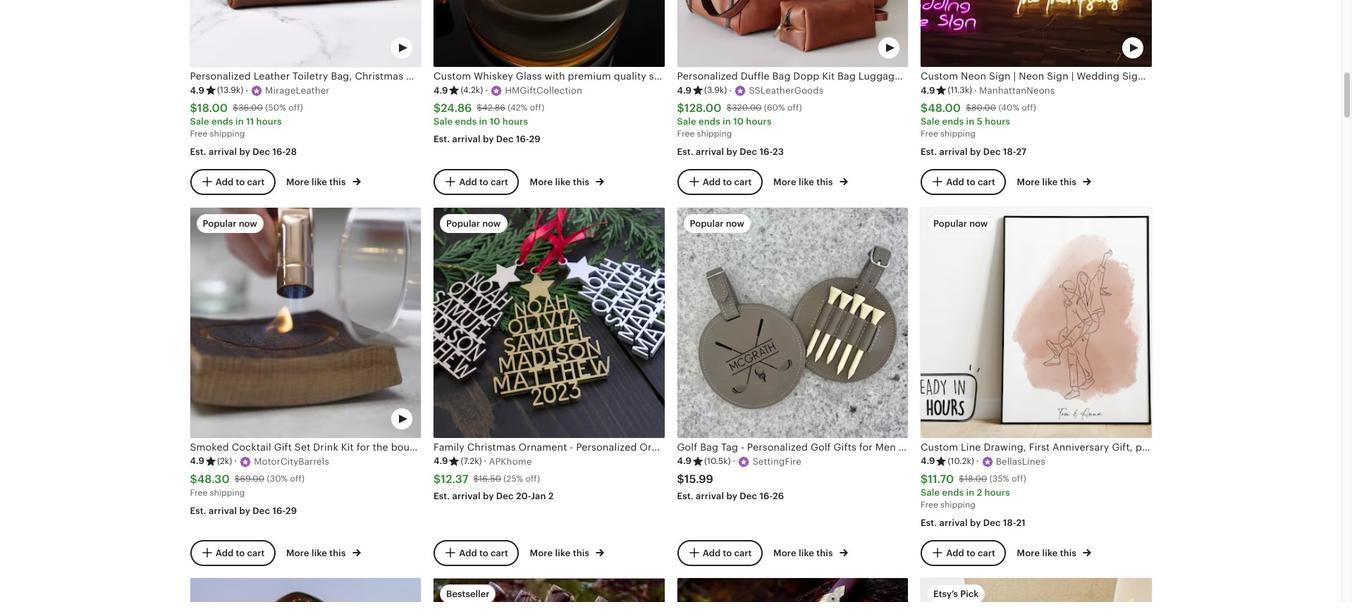 Task type: vqa. For each thing, say whether or not it's contained in the screenshot.
what
no



Task type: locate. For each thing, give the bounding box(es) containing it.
2 18- from the top
[[1003, 518, 1016, 528]]

cart
[[247, 176, 265, 187], [491, 176, 508, 187], [734, 176, 752, 187], [978, 176, 995, 187], [247, 548, 265, 558], [491, 548, 508, 558], [734, 548, 752, 558], [978, 548, 995, 558]]

by inside '$ 15.99 est. arrival by dec 16-26'
[[726, 491, 737, 502]]

free inside the $ 18.00 $ 36.00 (50% off) sale ends in 11 hours free shipping
[[190, 129, 207, 139]]

sale for 24.86
[[434, 117, 453, 127]]

est. down 15.99
[[677, 491, 693, 502]]

to
[[236, 176, 245, 187], [479, 176, 488, 187], [723, 176, 732, 187], [966, 176, 975, 187], [236, 548, 245, 558], [479, 548, 488, 558], [723, 548, 732, 558], [966, 548, 975, 558]]

·
[[245, 85, 248, 96], [485, 85, 488, 96], [729, 85, 732, 96], [974, 85, 977, 96], [234, 456, 237, 467], [484, 456, 487, 467], [733, 456, 736, 467], [976, 456, 979, 467]]

popular now
[[203, 218, 257, 229], [446, 218, 501, 229], [690, 218, 744, 229], [933, 218, 988, 229]]

0 horizontal spatial personalized
[[576, 442, 637, 453]]

4.9 for 48.30
[[190, 456, 204, 467]]

10
[[490, 117, 500, 127], [733, 117, 744, 127]]

add down est. arrival by dec 18-27
[[946, 176, 964, 187]]

add to cart down est. arrival by dec 18-21
[[946, 548, 995, 558]]

28
[[286, 146, 297, 157]]

off) for 128.00
[[787, 103, 802, 113]]

add to cart button for 128.00
[[677, 169, 762, 195]]

cart for 11.70
[[978, 548, 995, 558]]

pick
[[960, 590, 979, 600]]

est. arrival by dec 18-21
[[921, 518, 1025, 528]]

add to cart down est. arrival by dec 16-29 on the left bottom of page
[[215, 548, 265, 558]]

3 popular now from the left
[[690, 218, 744, 229]]

4 popular now from the left
[[933, 218, 988, 229]]

4.9 for 18.00
[[190, 85, 204, 96]]

accessories
[[1019, 442, 1076, 453]]

(50%
[[265, 103, 286, 113]]

2 up est. arrival by dec 18-21
[[977, 488, 982, 499]]

1 vertical spatial 18.00
[[964, 475, 987, 484]]

personalized leather toiletry bag, christmas gift for him, men's travel dopp kit, personalized groomsmen gift, husband, father,gifts for dad image
[[190, 0, 421, 67]]

off) inside $ 24.86 $ 42.86 (42% off) sale ends in 10 hours est. arrival by dec 16-29
[[530, 103, 544, 113]]

christmas
[[467, 442, 516, 453], [757, 442, 806, 453]]

in
[[235, 117, 244, 127], [479, 117, 487, 127], [723, 117, 731, 127], [966, 117, 974, 127], [966, 488, 974, 499]]

add to cart button for 48.30
[[190, 541, 275, 566]]

add to cart down est. arrival by dec 16-23
[[703, 176, 752, 187]]

· for 48.00
[[974, 85, 977, 96]]

free inside $ 128.00 $ 320.00 (60% off) sale ends in 10 hours free shipping
[[677, 129, 695, 139]]

free inside the '$ 48.30 $ 69.00 (30% off) free shipping'
[[190, 489, 207, 499]]

(3.9k)
[[704, 86, 727, 95]]

add to cart button up bestseller
[[434, 541, 519, 566]]

to for 48.00
[[966, 176, 975, 187]]

hours inside $ 11.70 $ 18.00 (35% off) sale ends in 2 hours free shipping
[[984, 488, 1010, 499]]

off) for 18.00
[[288, 103, 303, 113]]

personalized
[[576, 442, 637, 453], [747, 442, 808, 453]]

0 vertical spatial 29
[[529, 134, 541, 145]]

by
[[483, 134, 494, 145], [239, 146, 250, 157], [726, 146, 737, 157], [970, 146, 981, 157], [483, 491, 494, 502], [726, 491, 737, 502], [239, 506, 250, 516], [970, 518, 981, 528]]

hours inside $ 128.00 $ 320.00 (60% off) sale ends in 10 hours free shipping
[[746, 117, 772, 127]]

arrival inside $ 12.37 $ 16.50 (25% off) est. arrival by dec 20-jan 2
[[452, 491, 481, 502]]

more like this for 48.00
[[1017, 177, 1079, 188]]

free inside $ 48.00 $ 80.00 (40% off) sale ends in 5 hours free shipping
[[921, 129, 938, 139]]

1 horizontal spatial 18.00
[[964, 475, 987, 484]]

(7.2k)
[[461, 457, 482, 467]]

(42%
[[508, 103, 528, 113]]

like for 11.70
[[1042, 549, 1058, 559]]

by inside $ 12.37 $ 16.50 (25% off) est. arrival by dec 20-jan 2
[[483, 491, 494, 502]]

shipping down '48.30'
[[210, 489, 245, 499]]

family
[[434, 442, 465, 453]]

custom line drawing, first anniversary gift, portrait from photo, gift for boyfriend, unique husband gift, lesbian gift, gift for him image
[[921, 208, 1151, 438]]

christmas up (7.2k)
[[467, 442, 516, 453]]

est.
[[434, 134, 450, 145], [190, 146, 206, 157], [677, 146, 693, 157], [921, 146, 937, 157], [434, 491, 450, 502], [677, 491, 693, 502], [190, 506, 206, 516], [921, 518, 937, 528]]

0 vertical spatial 18.00
[[197, 101, 228, 115]]

4.9 down with
[[677, 456, 691, 467]]

add to cart for 12.37
[[459, 548, 508, 558]]

more like this for 128.00
[[773, 177, 835, 188]]

product video element for 18.00
[[190, 0, 421, 67]]

2 horizontal spatial ornament
[[832, 442, 881, 453]]

off) inside $ 128.00 $ 320.00 (60% off) sale ends in 10 hours free shipping
[[787, 103, 802, 113]]

36.00
[[238, 103, 263, 113]]

4.9 up 24.86
[[434, 85, 448, 96]]

hours for 48.00
[[985, 117, 1010, 127]]

more for 128.00
[[773, 177, 796, 188]]

12.37
[[441, 473, 468, 486]]

4 popular from the left
[[933, 218, 967, 229]]

more like this link for 48.00
[[1017, 174, 1091, 189]]

men
[[875, 442, 896, 453]]

ends down 48.00
[[942, 117, 964, 127]]

· for 18.00
[[245, 85, 248, 96]]

sale for 18.00
[[190, 117, 209, 127]]

add to cart
[[215, 176, 265, 187], [459, 176, 508, 187], [703, 176, 752, 187], [946, 176, 995, 187], [215, 548, 265, 558], [459, 548, 508, 558], [703, 548, 752, 558], [946, 548, 995, 558]]

· down the names
[[733, 456, 736, 467]]

sale down 48.00
[[921, 117, 940, 127]]

now for dec 20-jan 2
[[482, 218, 501, 229]]

popular
[[203, 218, 236, 229], [446, 218, 480, 229], [690, 218, 724, 229], [933, 218, 967, 229]]

etsy's pick
[[933, 590, 979, 600]]

2 right 'jan' on the left bottom of the page
[[548, 491, 554, 502]]

(30%
[[267, 475, 288, 484]]

off) up 'jan' on the left bottom of the page
[[525, 475, 540, 484]]

to down est. arrival by dec 18-21
[[966, 548, 975, 558]]

sale down 11.70
[[921, 488, 940, 499]]

hours down (35%
[[984, 488, 1010, 499]]

cart down est. arrival by dec 18-27
[[978, 176, 995, 187]]

$ down (11.3k)
[[966, 103, 971, 113]]

cart up custom smith carbon steel viking axe personalized anniversary gift for him, birthday & wedding gift, hand forged, battle, axe axes image
[[491, 548, 508, 558]]

now for free shipping
[[969, 218, 988, 229]]

20-
[[516, 491, 531, 502]]

2 horizontal spatial golf
[[996, 442, 1016, 453]]

1 horizontal spatial 10
[[733, 117, 744, 127]]

more for 11.70
[[1017, 549, 1040, 559]]

add
[[215, 176, 234, 187], [459, 176, 477, 187], [703, 176, 721, 187], [946, 176, 964, 187], [215, 548, 234, 558], [459, 548, 477, 558], [703, 548, 721, 558], [946, 548, 964, 558]]

etsy's
[[933, 590, 958, 600]]

$ 15.99 est. arrival by dec 16-26
[[677, 473, 784, 502]]

sale inside the $ 18.00 $ 36.00 (50% off) sale ends in 11 hours free shipping
[[190, 117, 209, 127]]

(2k)
[[217, 457, 232, 467]]

now
[[239, 218, 257, 229], [482, 218, 501, 229], [726, 218, 744, 229], [969, 218, 988, 229]]

popular now for dec 16-26
[[690, 218, 744, 229]]

off) right "(60%"
[[787, 103, 802, 113]]

0 horizontal spatial 2
[[548, 491, 554, 502]]

smoked cocktail gift set drink kit for the bourbon lover | aroma series whiskey barrel perfect for old fashioned smoky wood w/ torch & glass image
[[190, 208, 421, 438]]

3 now from the left
[[726, 218, 744, 229]]

add to cart down est. arrival by dec 16-28 at the top of page
[[215, 176, 265, 187]]

ends inside $ 128.00 $ 320.00 (60% off) sale ends in 10 hours free shipping
[[699, 117, 720, 127]]

$
[[190, 101, 197, 115], [434, 101, 441, 115], [677, 101, 684, 115], [921, 101, 928, 115], [233, 103, 238, 113], [477, 103, 482, 113], [726, 103, 732, 113], [966, 103, 971, 113], [190, 473, 197, 486], [434, 473, 441, 486], [677, 473, 684, 486], [921, 473, 928, 486], [235, 475, 240, 484], [473, 475, 479, 484], [959, 475, 964, 484]]

product video element
[[190, 0, 421, 67], [677, 0, 908, 67], [921, 0, 1151, 67], [190, 208, 421, 438], [190, 579, 421, 603], [677, 579, 908, 603]]

2
[[977, 488, 982, 499], [548, 491, 554, 502]]

23
[[773, 146, 784, 157]]

more
[[286, 177, 309, 188], [530, 177, 553, 188], [773, 177, 796, 188], [1017, 177, 1040, 188], [286, 549, 309, 559], [530, 549, 553, 559], [773, 549, 796, 559], [1017, 549, 1040, 559]]

2 now from the left
[[482, 218, 501, 229]]

this for 18.00
[[329, 177, 346, 188]]

in inside the $ 18.00 $ 36.00 (50% off) sale ends in 11 hours free shipping
[[235, 117, 244, 127]]

3 popular from the left
[[690, 218, 724, 229]]

add down '$ 15.99 est. arrival by dec 16-26'
[[703, 548, 721, 558]]

more like this
[[286, 177, 348, 188], [530, 177, 592, 188], [773, 177, 835, 188], [1017, 177, 1079, 188], [286, 549, 348, 559], [530, 549, 592, 559], [773, 549, 835, 559], [1017, 549, 1079, 559]]

$ left 80.00
[[921, 101, 928, 115]]

with
[[691, 442, 713, 453]]

add down est. arrival by dec 18-21
[[946, 548, 964, 558]]

to for 128.00
[[723, 176, 732, 187]]

hand forged viking axe, christmas gift for him, carbon steel axe, rose wood shaft, kratos axe, birthday and anniversary gift, leviathan axe image
[[677, 579, 908, 603]]

· down custom
[[976, 456, 979, 467]]

this
[[329, 177, 346, 188], [573, 177, 589, 188], [816, 177, 833, 188], [1060, 177, 1077, 188], [329, 549, 346, 559], [573, 549, 589, 559], [816, 549, 833, 559], [1060, 549, 1077, 559]]

ends for 11.70
[[942, 488, 964, 499]]

sale inside $ 24.86 $ 42.86 (42% off) sale ends in 10 hours est. arrival by dec 16-29
[[434, 117, 453, 127]]

1 horizontal spatial ornament
[[640, 442, 688, 453]]

names
[[715, 442, 748, 453]]

1 vertical spatial 18-
[[1003, 518, 1016, 528]]

ends
[[211, 117, 233, 127], [455, 117, 477, 127], [699, 117, 720, 127], [942, 117, 964, 127], [942, 488, 964, 499]]

$ down the (13.9k) at the top left of the page
[[233, 103, 238, 113]]

add to cart button down est. arrival by dec 18-27
[[921, 169, 1006, 195]]

sale inside $ 128.00 $ 320.00 (60% off) sale ends in 10 hours free shipping
[[677, 117, 696, 127]]

like
[[312, 177, 327, 188], [555, 177, 571, 188], [799, 177, 814, 188], [1042, 177, 1058, 188], [312, 549, 327, 559], [555, 549, 571, 559], [799, 549, 814, 559], [1042, 549, 1058, 559]]

18- down (35%
[[1003, 518, 1016, 528]]

dec
[[496, 134, 514, 145], [253, 146, 270, 157], [740, 146, 757, 157], [983, 146, 1001, 157], [496, 491, 514, 502], [740, 491, 757, 502], [253, 506, 270, 516], [983, 518, 1001, 528]]

christmas gift for men - organic beard kit gift box | beard grooming balm, beard oil, & hydrating beard wash | 8.5 oz total wt image
[[921, 579, 1151, 603]]

add down est. arrival by dec 16-23
[[703, 176, 721, 187]]

add down est. arrival by dec 16-29 on the left bottom of page
[[215, 548, 234, 558]]

cart down $ 24.86 $ 42.86 (42% off) sale ends in 10 hours est. arrival by dec 16-29 at the left of page
[[491, 176, 508, 187]]

1 personalized from the left
[[576, 442, 637, 453]]

golf right custom
[[996, 442, 1016, 453]]

4.9 for 11.70
[[921, 456, 935, 467]]

4.9 up '48.30'
[[190, 456, 204, 467]]

more like this link for 12.37
[[530, 546, 604, 561]]

popular now for dec 20-jan 2
[[446, 218, 501, 229]]

more like this link
[[286, 174, 361, 189], [530, 174, 604, 189], [773, 174, 848, 189], [1017, 174, 1091, 189], [286, 546, 361, 561], [530, 546, 604, 561], [773, 546, 848, 561], [1017, 546, 1091, 561]]

4.9 down family
[[434, 456, 448, 467]]

custom
[[955, 442, 993, 453]]

off) inside the $ 18.00 $ 36.00 (50% off) sale ends in 11 hours free shipping
[[288, 103, 303, 113]]

off) inside $ 11.70 $ 18.00 (35% off) sale ends in 2 hours free shipping
[[1012, 475, 1026, 484]]

in inside $ 48.00 $ 80.00 (40% off) sale ends in 5 hours free shipping
[[966, 117, 974, 127]]

dec left 20-
[[496, 491, 514, 502]]

off) for 48.30
[[290, 475, 305, 484]]

shipping inside $ 48.00 $ 80.00 (40% off) sale ends in 5 hours free shipping
[[940, 129, 976, 139]]

est. down 12.37
[[434, 491, 450, 502]]

4 now from the left
[[969, 218, 988, 229]]

add up bestseller
[[459, 548, 477, 558]]

popular for free shipping
[[933, 218, 967, 229]]

0 vertical spatial 18-
[[1003, 146, 1016, 157]]

1 18- from the top
[[1003, 146, 1016, 157]]

10 down '320.00' on the right top of the page
[[733, 117, 744, 127]]

1 popular from the left
[[203, 218, 236, 229]]

dec inside $ 12.37 $ 16.50 (25% off) est. arrival by dec 20-jan 2
[[496, 491, 514, 502]]

· right the (13.9k) at the top left of the page
[[245, 85, 248, 96]]

in for 11.70
[[966, 488, 974, 499]]

1 10 from the left
[[490, 117, 500, 127]]

69.00
[[240, 475, 264, 484]]

16- inside $ 24.86 $ 42.86 (42% off) sale ends in 10 hours est. arrival by dec 16-29
[[516, 134, 529, 145]]

personalized for 15.99
[[747, 442, 808, 453]]

4.9 for 48.00
[[921, 85, 935, 96]]

add to cart button down est. arrival by dec 16-28 at the top of page
[[190, 169, 275, 195]]

tree
[[808, 442, 829, 453]]

ornament left with
[[640, 442, 688, 453]]

in for 48.00
[[966, 117, 974, 127]]

18-
[[1003, 146, 1016, 157], [1003, 518, 1016, 528]]

in for 128.00
[[723, 117, 731, 127]]

18- down "(40%"
[[1003, 146, 1016, 157]]

custom whiskey glass with premium quality side and bottom engraving for any special occasion. image
[[434, 0, 664, 67]]

shipping
[[210, 129, 245, 139], [697, 129, 732, 139], [940, 129, 976, 139], [210, 489, 245, 499], [940, 501, 976, 511]]

off)
[[288, 103, 303, 113], [530, 103, 544, 113], [787, 103, 802, 113], [1022, 103, 1036, 113], [290, 475, 305, 484], [525, 475, 540, 484], [1012, 475, 1026, 484]]

1 horizontal spatial personalized
[[747, 442, 808, 453]]

etsy's pick link
[[921, 579, 1151, 603]]

16-
[[516, 134, 529, 145], [272, 146, 286, 157], [759, 146, 773, 157], [759, 491, 773, 502], [272, 506, 286, 516]]

(11.3k)
[[948, 86, 972, 95]]

$ left 69.00
[[190, 473, 197, 486]]

add to cart up bestseller
[[459, 548, 508, 558]]

to for 11.70
[[966, 548, 975, 558]]

free up est. arrival by dec 16-28 at the top of page
[[190, 129, 207, 139]]

arrival
[[452, 134, 481, 145], [209, 146, 237, 157], [696, 146, 724, 157], [939, 146, 968, 157], [452, 491, 481, 502], [696, 491, 724, 502], [209, 506, 237, 516], [939, 518, 968, 528]]

18.00 inside $ 11.70 $ 18.00 (35% off) sale ends in 2 hours free shipping
[[964, 475, 987, 484]]

2 personalized from the left
[[747, 442, 808, 453]]

to down est. arrival by dec 16-29 on the left bottom of page
[[236, 548, 245, 558]]

cart for 48.30
[[247, 548, 265, 558]]

cart down est. arrival by dec 16-28 at the top of page
[[247, 176, 265, 187]]

off) inside $ 12.37 $ 16.50 (25% off) est. arrival by dec 20-jan 2
[[525, 475, 540, 484]]

add to cart down '$ 15.99 est. arrival by dec 16-26'
[[703, 548, 752, 558]]

2 popular from the left
[[446, 218, 480, 229]]

more for 12.37
[[530, 549, 553, 559]]

more for 24.86
[[530, 177, 553, 188]]

2 inside $ 11.70 $ 18.00 (35% off) sale ends in 2 hours free shipping
[[977, 488, 982, 499]]

dec inside $ 24.86 $ 42.86 (42% off) sale ends in 10 hours est. arrival by dec 16-29
[[496, 134, 514, 145]]

cart for 24.86
[[491, 176, 508, 187]]

29
[[529, 134, 541, 145], [286, 506, 297, 516]]

in down '42.86'
[[479, 117, 487, 127]]

dec inside '$ 15.99 est. arrival by dec 16-26'
[[740, 491, 757, 502]]

$ right '48.30'
[[235, 475, 240, 484]]

0 horizontal spatial christmas
[[467, 442, 516, 453]]

to up bestseller
[[479, 548, 488, 558]]

off) inside the '$ 48.30 $ 69.00 (30% off) free shipping'
[[290, 475, 305, 484]]

ends inside $ 48.00 $ 80.00 (40% off) sale ends in 5 hours free shipping
[[942, 117, 964, 127]]

popular for dec 16-26
[[690, 218, 724, 229]]

4.9 down woman
[[921, 456, 935, 467]]

24.86
[[441, 101, 472, 115]]

golf
[[677, 442, 697, 453], [811, 442, 831, 453], [996, 442, 1016, 453]]

· right (2k)
[[234, 456, 237, 467]]

dec down '42.86'
[[496, 134, 514, 145]]

ends for 48.00
[[942, 117, 964, 127]]

hours down '320.00' on the right top of the page
[[746, 117, 772, 127]]

off) inside $ 48.00 $ 80.00 (40% off) sale ends in 5 hours free shipping
[[1022, 103, 1036, 113]]

dec left 23 at the top right
[[740, 146, 757, 157]]

hours inside the $ 18.00 $ 36.00 (50% off) sale ends in 11 hours free shipping
[[256, 117, 282, 127]]

shipping up est. arrival by dec 18-27
[[940, 129, 976, 139]]

ends inside the $ 18.00 $ 36.00 (50% off) sale ends in 11 hours free shipping
[[211, 117, 233, 127]]

cart up hand forged viking axe, christmas gift for him, carbon steel axe, rose wood shaft, kratos axe, birthday and anniversary gift, leviathan axe image
[[734, 548, 752, 558]]

arrival down 24.86
[[452, 134, 481, 145]]

by down '42.86'
[[483, 134, 494, 145]]

add for 48.00
[[946, 176, 964, 187]]

26
[[773, 491, 784, 502]]

off) right (30%
[[290, 475, 305, 484]]

18.00
[[197, 101, 228, 115], [964, 475, 987, 484]]

in inside $ 24.86 $ 42.86 (42% off) sale ends in 10 hours est. arrival by dec 16-29
[[479, 117, 487, 127]]

1 vertical spatial 29
[[286, 506, 297, 516]]

popular for dec 20-jan 2
[[446, 218, 480, 229]]

2 golf from the left
[[811, 442, 831, 453]]

0 horizontal spatial 18.00
[[197, 101, 228, 115]]

$ left '42.86'
[[434, 101, 441, 115]]

sale
[[190, 117, 209, 127], [434, 117, 453, 127], [677, 117, 696, 127], [921, 117, 940, 127], [921, 488, 940, 499]]

sale inside $ 11.70 $ 18.00 (35% off) sale ends in 2 hours free shipping
[[921, 488, 940, 499]]

16- for 48.30
[[272, 506, 286, 516]]

free for 18.00
[[190, 129, 207, 139]]

by down (10.5k)
[[726, 491, 737, 502]]

ornament
[[518, 442, 567, 453], [640, 442, 688, 453], [832, 442, 881, 453]]

add to cart for 48.30
[[215, 548, 265, 558]]

1 now from the left
[[239, 218, 257, 229]]

· right (11.3k)
[[974, 85, 977, 96]]

10 down '42.86'
[[490, 117, 500, 127]]

1 horizontal spatial 29
[[529, 134, 541, 145]]

0 horizontal spatial 10
[[490, 117, 500, 127]]

sale inside $ 48.00 $ 80.00 (40% off) sale ends in 5 hours free shipping
[[921, 117, 940, 127]]

18.00 inside the $ 18.00 $ 36.00 (50% off) sale ends in 11 hours free shipping
[[197, 101, 228, 115]]

4.9
[[190, 85, 204, 96], [434, 85, 448, 96], [677, 85, 691, 96], [921, 85, 935, 96], [190, 456, 204, 467], [434, 456, 448, 467], [677, 456, 691, 467], [921, 456, 935, 467]]

$ 12.37 $ 16.50 (25% off) est. arrival by dec 20-jan 2
[[434, 473, 554, 502]]

off) for 24.86
[[530, 103, 544, 113]]

sale for 128.00
[[677, 117, 696, 127]]

in inside $ 128.00 $ 320.00 (60% off) sale ends in 10 hours free shipping
[[723, 117, 731, 127]]

2 10 from the left
[[733, 117, 744, 127]]

0 horizontal spatial golf
[[677, 442, 697, 453]]

4.9 left the (13.9k) at the top left of the page
[[190, 85, 204, 96]]

add to cart button
[[190, 169, 275, 195], [434, 169, 519, 195], [677, 169, 762, 195], [921, 169, 1006, 195], [190, 541, 275, 566], [434, 541, 519, 566], [677, 541, 762, 566], [921, 541, 1006, 566]]

bestseller link
[[434, 579, 664, 603]]

sale for 48.00
[[921, 117, 940, 127]]

· right (3.9k)
[[729, 85, 732, 96]]

· for 48.30
[[234, 456, 237, 467]]

$ 24.86 $ 42.86 (42% off) sale ends in 10 hours est. arrival by dec 16-29
[[434, 101, 544, 145]]

shipping inside the $ 18.00 $ 36.00 (50% off) sale ends in 11 hours free shipping
[[210, 129, 245, 139]]

· right (7.2k)
[[484, 456, 487, 467]]

2 popular now from the left
[[446, 218, 501, 229]]

· right (4.2k)
[[485, 85, 488, 96]]

10 inside $ 128.00 $ 320.00 (60% off) sale ends in 10 hours free shipping
[[733, 117, 744, 127]]

(13.9k)
[[217, 86, 243, 95]]

free down 11.70
[[921, 501, 938, 511]]

2 christmas from the left
[[757, 442, 806, 453]]

shipping for 48.00
[[940, 129, 976, 139]]

1 horizontal spatial christmas
[[757, 442, 806, 453]]

0 horizontal spatial ornament
[[518, 442, 567, 453]]

in inside $ 11.70 $ 18.00 (35% off) sale ends in 2 hours free shipping
[[966, 488, 974, 499]]

$ 11.70 $ 18.00 (35% off) sale ends in 2 hours free shipping
[[921, 473, 1026, 511]]

off) right '(42%'
[[530, 103, 544, 113]]

10 inside $ 24.86 $ 42.86 (42% off) sale ends in 10 hours est. arrival by dec 16-29
[[490, 117, 500, 127]]

ends for 18.00
[[211, 117, 233, 127]]

to for 48.30
[[236, 548, 245, 558]]

$ left 36.00
[[190, 101, 197, 115]]

ends inside $ 11.70 $ 18.00 (35% off) sale ends in 2 hours free shipping
[[942, 488, 964, 499]]

shipping up est. arrival by dec 16-28 at the top of page
[[210, 129, 245, 139]]

18.00 down (10.2k)
[[964, 475, 987, 484]]

off) for 48.00
[[1022, 103, 1036, 113]]

dec left 28
[[253, 146, 270, 157]]

$ 48.00 $ 80.00 (40% off) sale ends in 5 hours free shipping
[[921, 101, 1036, 139]]

ends inside $ 24.86 $ 42.86 (42% off) sale ends in 10 hours est. arrival by dec 16-29
[[455, 117, 477, 127]]

hours down "(40%"
[[985, 117, 1010, 127]]

to down est. arrival by dec 18-27
[[966, 176, 975, 187]]

shipping inside $ 128.00 $ 320.00 (60% off) sale ends in 10 hours free shipping
[[697, 129, 732, 139]]

hours inside $ 24.86 $ 42.86 (42% off) sale ends in 10 hours est. arrival by dec 16-29
[[502, 117, 528, 127]]

· for 12.37
[[484, 456, 487, 467]]

add to cart button for 11.70
[[921, 541, 1006, 566]]

cart down est. arrival by dec 16-29 on the left bottom of page
[[247, 548, 265, 558]]

hours down (50%
[[256, 117, 282, 127]]

for
[[859, 442, 873, 453]]

free inside $ 11.70 $ 18.00 (35% off) sale ends in 2 hours free shipping
[[921, 501, 938, 511]]

1 horizontal spatial golf
[[811, 442, 831, 453]]

shipping inside $ 11.70 $ 18.00 (35% off) sale ends in 2 hours free shipping
[[940, 501, 976, 511]]

$ left '320.00' on the right top of the page
[[677, 101, 684, 115]]

hours inside $ 48.00 $ 80.00 (40% off) sale ends in 5 hours free shipping
[[985, 117, 1010, 127]]

bag
[[700, 442, 718, 453]]

hours
[[256, 117, 282, 127], [502, 117, 528, 127], [746, 117, 772, 127], [985, 117, 1010, 127], [984, 488, 1010, 499]]

custom neon sign | neon sign | wedding signs | name neon sign | led neon light sign | wedding bridesmaid gifts | wall decor | home decor image
[[921, 0, 1151, 67]]

15.99
[[684, 473, 713, 486]]

-
[[570, 442, 573, 453], [741, 442, 744, 453], [751, 442, 755, 453], [949, 442, 953, 453]]

2 ornament from the left
[[640, 442, 688, 453]]

off) right (50%
[[288, 103, 303, 113]]

1 horizontal spatial 2
[[977, 488, 982, 499]]



Task type: describe. For each thing, give the bounding box(es) containing it.
add for 48.30
[[215, 548, 234, 558]]

48.00
[[928, 101, 961, 115]]

320.00
[[732, 103, 762, 113]]

family christmas ornament - personalized ornament with names - christmas tree ornament
[[434, 442, 881, 453]]

$ 128.00 $ 320.00 (60% off) sale ends in 10 hours free shipping
[[677, 101, 802, 139]]

more for 48.30
[[286, 549, 309, 559]]

add to cart for 18.00
[[215, 176, 265, 187]]

1 golf from the left
[[677, 442, 697, 453]]

add for 128.00
[[703, 176, 721, 187]]

now for dec 16-26
[[726, 218, 744, 229]]

to for 12.37
[[479, 548, 488, 558]]

more like this for 24.86
[[530, 177, 592, 188]]

more like this link for 48.30
[[286, 546, 361, 561]]

golf bag tag - personalized golf gifts for men or woman - custom golf accessories image
[[677, 208, 908, 438]]

like for 18.00
[[312, 177, 327, 188]]

16- for 18.00
[[272, 146, 286, 157]]

by down 11
[[239, 146, 250, 157]]

21
[[1016, 518, 1025, 528]]

est. down 11.70
[[921, 518, 937, 528]]

(10.5k)
[[704, 457, 731, 467]]

by down the '$ 48.30 $ 69.00 (30% off) free shipping'
[[239, 506, 250, 516]]

add to cart for 128.00
[[703, 176, 752, 187]]

16.50
[[479, 475, 501, 484]]

more like this link for 11.70
[[1017, 546, 1091, 561]]

product video element for 48.00
[[921, 0, 1151, 67]]

add for 18.00
[[215, 176, 234, 187]]

add to cart button for 48.00
[[921, 169, 1006, 195]]

dec left '27'
[[983, 146, 1001, 157]]

18- for 11.70
[[1003, 518, 1016, 528]]

est. down '48.30'
[[190, 506, 206, 516]]

(25%
[[504, 475, 523, 484]]

arrival down $ 128.00 $ 320.00 (60% off) sale ends in 10 hours free shipping
[[696, 146, 724, 157]]

(4.2k)
[[461, 86, 483, 95]]

est. down 48.00
[[921, 146, 937, 157]]

sale for 11.70
[[921, 488, 940, 499]]

like for 12.37
[[555, 549, 571, 559]]

1 - from the left
[[570, 442, 573, 453]]

5
[[977, 117, 982, 127]]

cart for 48.00
[[978, 176, 995, 187]]

3 - from the left
[[751, 442, 755, 453]]

$ down family
[[434, 473, 441, 486]]

shipping inside the '$ 48.30 $ 69.00 (30% off) free shipping'
[[210, 489, 245, 499]]

like for 48.00
[[1042, 177, 1058, 188]]

this for 12.37
[[573, 549, 589, 559]]

(60%
[[764, 103, 785, 113]]

bulbasaur pokemon epoxy lamp, custom pokemon night light, personalized night light christmas home decor, resin wood eggs, gifts for him image
[[190, 579, 421, 603]]

4.9 for 24.86
[[434, 85, 448, 96]]

est. arrival by dec 16-23
[[677, 146, 784, 157]]

1 ornament from the left
[[518, 442, 567, 453]]

more for 48.00
[[1017, 177, 1040, 188]]

this for 11.70
[[1060, 549, 1077, 559]]

est. arrival by dec 18-27
[[921, 146, 1027, 157]]

(10.2k)
[[948, 457, 974, 467]]

to for 24.86
[[479, 176, 488, 187]]

by inside $ 24.86 $ 42.86 (42% off) sale ends in 10 hours est. arrival by dec 16-29
[[483, 134, 494, 145]]

arrival inside '$ 15.99 est. arrival by dec 16-26'
[[696, 491, 724, 502]]

$ 18.00 $ 36.00 (50% off) sale ends in 11 hours free shipping
[[190, 101, 303, 139]]

cart for 18.00
[[247, 176, 265, 187]]

dec down the '$ 48.30 $ 69.00 (30% off) free shipping'
[[253, 506, 270, 516]]

$ down woman
[[921, 473, 928, 486]]

128.00
[[684, 101, 722, 115]]

like for 24.86
[[555, 177, 571, 188]]

ends for 24.86
[[455, 117, 477, 127]]

gifts
[[834, 442, 856, 453]]

· for 24.86
[[485, 85, 488, 96]]

woman
[[911, 442, 946, 453]]

bestseller
[[446, 590, 490, 600]]

free for 11.70
[[921, 501, 938, 511]]

$ down (10.2k)
[[959, 475, 964, 484]]

11.70
[[928, 473, 954, 486]]

product video element for 128.00
[[677, 0, 908, 67]]

arrival down $ 48.00 $ 80.00 (40% off) sale ends in 5 hours free shipping
[[939, 146, 968, 157]]

18- for 48.00
[[1003, 146, 1016, 157]]

arrival inside $ 24.86 $ 42.86 (42% off) sale ends in 10 hours est. arrival by dec 16-29
[[452, 134, 481, 145]]

by down 5
[[970, 146, 981, 157]]

add to cart button down '$ 15.99 est. arrival by dec 16-26'
[[677, 541, 762, 566]]

to for 18.00
[[236, 176, 245, 187]]

like for 128.00
[[799, 177, 814, 188]]

more for 18.00
[[286, 177, 309, 188]]

3 ornament from the left
[[832, 442, 881, 453]]

4.9 for 128.00
[[677, 85, 691, 96]]

ends for 128.00
[[699, 117, 720, 127]]

· for 11.70
[[976, 456, 979, 467]]

est. inside $ 24.86 $ 42.86 (42% off) sale ends in 10 hours est. arrival by dec 16-29
[[434, 134, 450, 145]]

more like this for 11.70
[[1017, 549, 1079, 559]]

$ 48.30 $ 69.00 (30% off) free shipping
[[190, 473, 305, 499]]

this for 48.00
[[1060, 177, 1077, 188]]

golf bag tag - personalized golf gifts for men or woman - custom golf accessories
[[677, 442, 1076, 453]]

personalized duffle bag dopp kit bag luggage tag combo gift, best groomsmen gift, christmas gift, leather toiletry bag, leather duffle, gift image
[[677, 0, 908, 67]]

or
[[899, 442, 909, 453]]

est. arrival by dec 16-28
[[190, 146, 297, 157]]

4 - from the left
[[949, 442, 953, 453]]

$ down (4.2k)
[[477, 103, 482, 113]]

add to cart button for 18.00
[[190, 169, 275, 195]]

$ down (7.2k)
[[473, 475, 479, 484]]

off) for 12.37
[[525, 475, 540, 484]]

more like this link for 18.00
[[286, 174, 361, 189]]

27
[[1016, 146, 1027, 157]]

3 golf from the left
[[996, 442, 1016, 453]]

by down $ 11.70 $ 18.00 (35% off) sale ends in 2 hours free shipping
[[970, 518, 981, 528]]

16- inside '$ 15.99 est. arrival by dec 16-26'
[[759, 491, 773, 502]]

arrival down $ 11.70 $ 18.00 (35% off) sale ends in 2 hours free shipping
[[939, 518, 968, 528]]

family christmas ornament - personalized ornament with names - christmas tree ornament image
[[434, 208, 664, 438]]

1 christmas from the left
[[467, 442, 516, 453]]

est. arrival by dec 16-29
[[190, 506, 297, 516]]

tag
[[721, 442, 738, 453]]

(35%
[[990, 475, 1009, 484]]

16- for 128.00
[[759, 146, 773, 157]]

add for 11.70
[[946, 548, 964, 558]]

more like this for 48.30
[[286, 549, 348, 559]]

est. inside $ 12.37 $ 16.50 (25% off) est. arrival by dec 20-jan 2
[[434, 491, 450, 502]]

hours for 128.00
[[746, 117, 772, 127]]

jan
[[531, 491, 546, 502]]

est. down 128.00
[[677, 146, 693, 157]]

add to cart for 48.00
[[946, 176, 995, 187]]

80.00
[[971, 103, 996, 113]]

2 inside $ 12.37 $ 16.50 (25% off) est. arrival by dec 20-jan 2
[[548, 491, 554, 502]]

arrival down '48.30'
[[209, 506, 237, 516]]

11
[[246, 117, 254, 127]]

$ down (3.9k)
[[726, 103, 732, 113]]

10 for 24.86
[[490, 117, 500, 127]]

$ inside '$ 15.99 est. arrival by dec 16-26'
[[677, 473, 684, 486]]

by down $ 128.00 $ 320.00 (60% off) sale ends in 10 hours free shipping
[[726, 146, 737, 157]]

more like this for 18.00
[[286, 177, 348, 188]]

add to cart for 11.70
[[946, 548, 995, 558]]

(40%
[[999, 103, 1019, 113]]

add to cart button for 12.37
[[434, 541, 519, 566]]

add for 24.86
[[459, 176, 477, 187]]

more like this link for 24.86
[[530, 174, 604, 189]]

dec left 21
[[983, 518, 1001, 528]]

hours for 11.70
[[984, 488, 1010, 499]]

more like this for 12.37
[[530, 549, 592, 559]]

4.9 for 12.37
[[434, 456, 448, 467]]

more like this link for 128.00
[[773, 174, 848, 189]]

in for 18.00
[[235, 117, 244, 127]]

10 for 128.00
[[733, 117, 744, 127]]

1 popular now from the left
[[203, 218, 257, 229]]

personalized for 12.37
[[576, 442, 637, 453]]

in for 24.86
[[479, 117, 487, 127]]

cart for 128.00
[[734, 176, 752, 187]]

custom smith carbon steel viking axe personalized anniversary gift for him, birthday & wedding gift, hand forged, battle, axe axes image
[[434, 579, 664, 603]]

2 - from the left
[[741, 442, 744, 453]]

shipping for 11.70
[[940, 501, 976, 511]]

arrival down the $ 18.00 $ 36.00 (50% off) sale ends in 11 hours free shipping
[[209, 146, 237, 157]]

add to cart button for 24.86
[[434, 169, 519, 195]]

product video element for 48.30
[[190, 208, 421, 438]]

48.30
[[197, 473, 230, 486]]

0 horizontal spatial 29
[[286, 506, 297, 516]]

est. down the $ 18.00 $ 36.00 (50% off) sale ends in 11 hours free shipping
[[190, 146, 206, 157]]

42.86
[[482, 103, 505, 113]]

29 inside $ 24.86 $ 42.86 (42% off) sale ends in 10 hours est. arrival by dec 16-29
[[529, 134, 541, 145]]

to down '$ 15.99 est. arrival by dec 16-26'
[[723, 548, 732, 558]]

est. inside '$ 15.99 est. arrival by dec 16-26'
[[677, 491, 693, 502]]

this for 24.86
[[573, 177, 589, 188]]

popular now for free shipping
[[933, 218, 988, 229]]



